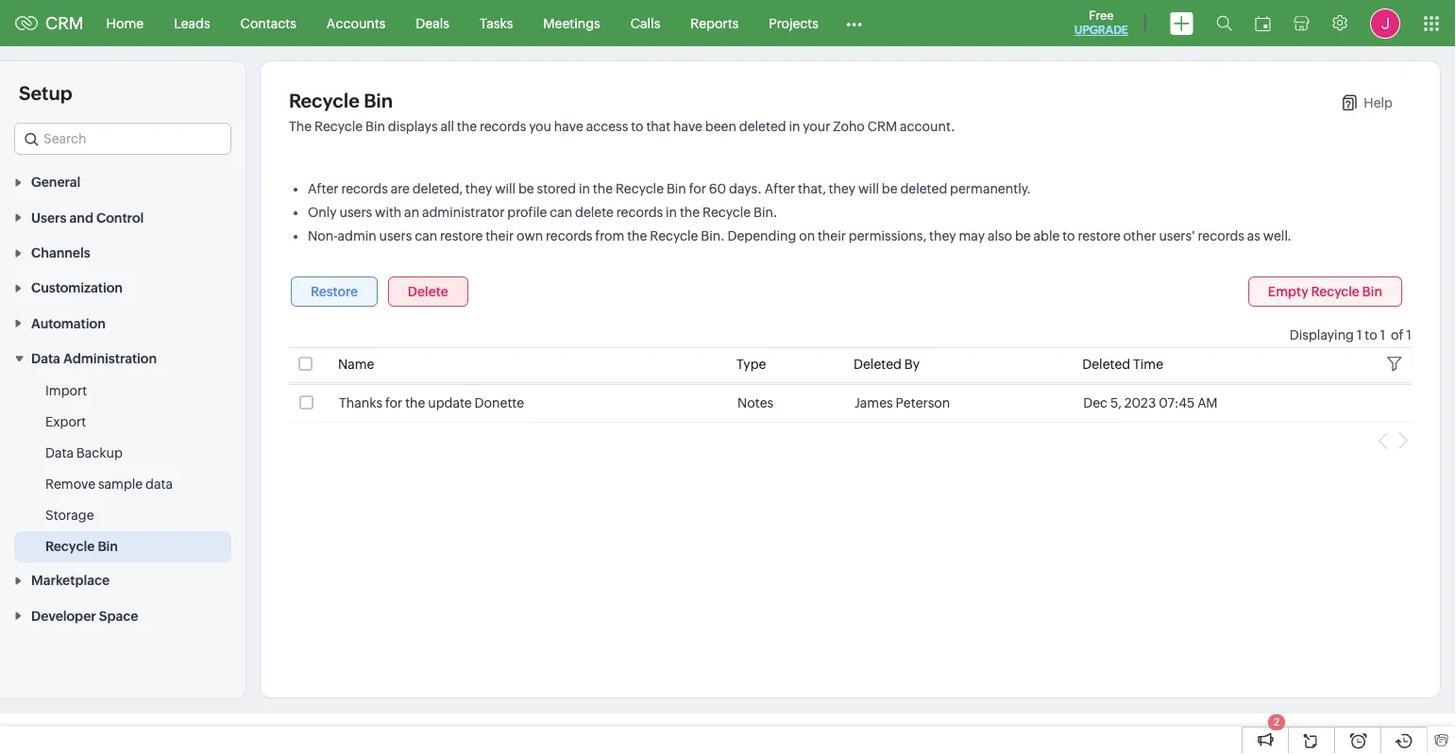 Task type: locate. For each thing, give the bounding box(es) containing it.
1 after from the left
[[308, 181, 339, 196]]

deleted inside the after records are deleted, they will be stored in the recycle bin for 60 days. after that, they will be deleted permanently. only users with an administrator profile can delete records in the recycle bin. non-admin users can restore their own records from the recycle bin. depending on their permissions, they may also be able to restore other users' records as well.
[[900, 181, 947, 196]]

1 horizontal spatial deleted
[[1082, 357, 1131, 372]]

in up delete
[[579, 181, 590, 196]]

1 horizontal spatial bin.
[[754, 205, 778, 220]]

for right 'thanks'
[[385, 396, 403, 411]]

1 vertical spatial users
[[379, 229, 412, 244]]

users and control
[[31, 210, 144, 225]]

1 horizontal spatial to
[[1062, 229, 1075, 244]]

in right delete
[[666, 205, 677, 220]]

data for data administration
[[31, 351, 60, 366]]

recycle bin link
[[45, 537, 118, 556]]

2 1 from the left
[[1380, 328, 1386, 343]]

data inside data administration "dropdown button"
[[31, 351, 60, 366]]

0 vertical spatial deleted
[[739, 119, 786, 134]]

1 horizontal spatial they
[[829, 181, 856, 196]]

0 horizontal spatial can
[[415, 229, 437, 244]]

users
[[31, 210, 67, 225]]

0 horizontal spatial restore
[[440, 229, 483, 244]]

on
[[799, 229, 815, 244]]

import
[[45, 383, 87, 399]]

0 horizontal spatial they
[[465, 181, 492, 196]]

marketplace button
[[0, 563, 246, 598]]

0 horizontal spatial 1
[[1357, 328, 1362, 343]]

crm right zoho
[[868, 119, 897, 134]]

0 vertical spatial data
[[31, 351, 60, 366]]

1 vertical spatial to
[[1062, 229, 1075, 244]]

1 horizontal spatial will
[[858, 181, 879, 196]]

1 vertical spatial deleted
[[900, 181, 947, 196]]

1 horizontal spatial 1
[[1380, 328, 1386, 343]]

from
[[595, 229, 625, 244]]

with
[[375, 205, 402, 220]]

they
[[465, 181, 492, 196], [829, 181, 856, 196], [929, 229, 956, 244]]

home
[[106, 16, 144, 31]]

0 horizontal spatial deleted
[[854, 357, 902, 372]]

dec
[[1083, 396, 1108, 411]]

bin.
[[754, 205, 778, 220], [701, 229, 725, 244]]

0 vertical spatial users
[[339, 205, 372, 220]]

have right you
[[554, 119, 583, 134]]

customization
[[31, 281, 123, 296]]

0 horizontal spatial in
[[579, 181, 590, 196]]

3 1 from the left
[[1406, 328, 1412, 343]]

1 horizontal spatial crm
[[868, 119, 897, 134]]

deleted left by
[[854, 357, 902, 372]]

records up the with
[[341, 181, 388, 196]]

storage link
[[45, 506, 94, 525]]

bin left 60
[[667, 181, 686, 196]]

you
[[529, 119, 551, 134]]

after
[[308, 181, 339, 196], [765, 181, 795, 196]]

bin. up depending
[[754, 205, 778, 220]]

after left that,
[[765, 181, 795, 196]]

1
[[1357, 328, 1362, 343], [1380, 328, 1386, 343], [1406, 328, 1412, 343]]

data up import
[[31, 351, 60, 366]]

their right on
[[818, 229, 846, 244]]

deals
[[416, 16, 449, 31]]

after up the only
[[308, 181, 339, 196]]

tasks link
[[465, 0, 528, 46]]

2 will from the left
[[858, 181, 879, 196]]

0 vertical spatial to
[[631, 119, 644, 134]]

they up administrator
[[465, 181, 492, 196]]

0 horizontal spatial have
[[554, 119, 583, 134]]

0 horizontal spatial deleted
[[739, 119, 786, 134]]

None field
[[14, 123, 231, 155]]

1 right the of
[[1406, 328, 1412, 343]]

1 vertical spatial data
[[45, 446, 74, 461]]

restore left other
[[1078, 229, 1121, 244]]

2 horizontal spatial to
[[1365, 328, 1378, 343]]

recycle bin the recycle bin displays all the records you have access to that have been deleted in your zoho crm account.
[[289, 90, 955, 134]]

0 horizontal spatial to
[[631, 119, 644, 134]]

crm
[[45, 13, 84, 33], [868, 119, 897, 134]]

access
[[586, 119, 628, 134]]

deleted by
[[854, 357, 920, 372]]

1 vertical spatial bin.
[[701, 229, 725, 244]]

calendar image
[[1255, 16, 1271, 31]]

channels
[[31, 246, 90, 261]]

to left the of
[[1365, 328, 1378, 343]]

recycle right from
[[650, 229, 698, 244]]

0 horizontal spatial users
[[339, 205, 372, 220]]

your
[[803, 119, 830, 134]]

contacts
[[240, 16, 296, 31]]

well.
[[1263, 229, 1292, 244]]

0 horizontal spatial their
[[486, 229, 514, 244]]

may
[[959, 229, 985, 244]]

data
[[31, 351, 60, 366], [45, 446, 74, 461]]

will up permissions,
[[858, 181, 879, 196]]

data
[[145, 477, 173, 492]]

None button
[[291, 277, 378, 307], [388, 277, 468, 307], [1248, 277, 1402, 307], [291, 277, 378, 307], [388, 277, 468, 307], [1248, 277, 1402, 307]]

records
[[480, 119, 526, 134], [341, 181, 388, 196], [616, 205, 663, 220], [546, 229, 593, 244], [1198, 229, 1245, 244]]

1 their from the left
[[486, 229, 514, 244]]

be right also
[[1015, 229, 1031, 244]]

0 horizontal spatial crm
[[45, 13, 84, 33]]

restore down administrator
[[440, 229, 483, 244]]

reports
[[691, 16, 739, 31]]

account.
[[900, 119, 955, 134]]

0 vertical spatial bin.
[[754, 205, 778, 220]]

2 after from the left
[[765, 181, 795, 196]]

permissions,
[[849, 229, 927, 244]]

search element
[[1205, 0, 1244, 46]]

1 horizontal spatial deleted
[[900, 181, 947, 196]]

2 horizontal spatial 1
[[1406, 328, 1412, 343]]

in left "your"
[[789, 119, 800, 134]]

bin up displays
[[364, 90, 393, 111]]

will up profile on the top left
[[495, 181, 516, 196]]

deleted for deleted by
[[854, 357, 902, 372]]

1 will from the left
[[495, 181, 516, 196]]

by
[[904, 357, 920, 372]]

backup
[[76, 446, 123, 461]]

bin up marketplace dropdown button
[[98, 539, 118, 554]]

records left you
[[480, 119, 526, 134]]

0 horizontal spatial will
[[495, 181, 516, 196]]

deleted right been
[[739, 119, 786, 134]]

1 horizontal spatial their
[[818, 229, 846, 244]]

to
[[631, 119, 644, 134], [1062, 229, 1075, 244], [1365, 328, 1378, 343]]

meetings link
[[528, 0, 615, 46]]

Other Modules field
[[834, 8, 874, 38]]

data inside data backup link
[[45, 446, 74, 461]]

1 horizontal spatial restore
[[1078, 229, 1121, 244]]

users down the with
[[379, 229, 412, 244]]

have right that
[[673, 119, 703, 134]]

1 horizontal spatial be
[[882, 181, 898, 196]]

for left 60
[[689, 181, 706, 196]]

other
[[1123, 229, 1156, 244]]

crm left the home link
[[45, 13, 84, 33]]

0 vertical spatial for
[[689, 181, 706, 196]]

0 horizontal spatial for
[[385, 396, 403, 411]]

they right that,
[[829, 181, 856, 196]]

to left that
[[631, 119, 644, 134]]

home link
[[91, 0, 159, 46]]

data administration region
[[0, 376, 246, 563]]

1 horizontal spatial for
[[689, 181, 706, 196]]

export
[[45, 415, 86, 430]]

as
[[1247, 229, 1261, 244]]

notes
[[738, 396, 776, 411]]

leads
[[174, 16, 210, 31]]

thanks
[[339, 396, 383, 411]]

have
[[554, 119, 583, 134], [673, 119, 703, 134]]

2 horizontal spatial they
[[929, 229, 956, 244]]

peterson
[[896, 396, 950, 411]]

they left may
[[929, 229, 956, 244]]

recycle down "storage"
[[45, 539, 95, 554]]

setup
[[19, 82, 72, 104]]

can down 'an' at the top
[[415, 229, 437, 244]]

1 left the of
[[1380, 328, 1386, 343]]

bin
[[364, 90, 393, 111], [365, 119, 385, 134], [667, 181, 686, 196], [98, 539, 118, 554]]

2 horizontal spatial in
[[789, 119, 800, 134]]

bin. down 60
[[701, 229, 725, 244]]

1 horizontal spatial have
[[673, 119, 703, 134]]

administration
[[63, 351, 157, 366]]

0 horizontal spatial after
[[308, 181, 339, 196]]

help
[[1364, 95, 1393, 110]]

1 horizontal spatial after
[[765, 181, 795, 196]]

can down stored
[[550, 205, 572, 220]]

crm inside 'recycle bin the recycle bin displays all the records you have access to that have been deleted in your zoho crm account.'
[[868, 119, 897, 134]]

2 restore from the left
[[1078, 229, 1121, 244]]

2 deleted from the left
[[1082, 357, 1131, 372]]

deleted up permissions,
[[900, 181, 947, 196]]

space
[[99, 609, 138, 624]]

to right able
[[1062, 229, 1075, 244]]

free
[[1089, 8, 1114, 23]]

deals link
[[401, 0, 465, 46]]

james
[[855, 396, 893, 411]]

be up permissions,
[[882, 181, 898, 196]]

to inside 'recycle bin the recycle bin displays all the records you have access to that have been deleted in your zoho crm account.'
[[631, 119, 644, 134]]

for
[[689, 181, 706, 196], [385, 396, 403, 411]]

zoho
[[833, 119, 865, 134]]

2 vertical spatial to
[[1365, 328, 1378, 343]]

name
[[338, 357, 374, 372]]

2 vertical spatial in
[[666, 205, 677, 220]]

0 vertical spatial in
[[789, 119, 800, 134]]

users up admin
[[339, 205, 372, 220]]

Search text field
[[15, 124, 230, 154]]

their left own
[[486, 229, 514, 244]]

1 vertical spatial can
[[415, 229, 437, 244]]

restore
[[440, 229, 483, 244], [1078, 229, 1121, 244]]

deleted up 5, in the right bottom of the page
[[1082, 357, 1131, 372]]

the
[[457, 119, 477, 134], [593, 181, 613, 196], [680, 205, 700, 220], [627, 229, 647, 244], [405, 396, 425, 411]]

1 vertical spatial for
[[385, 396, 403, 411]]

administrator
[[422, 205, 505, 220]]

donette
[[475, 396, 524, 411]]

0 vertical spatial can
[[550, 205, 572, 220]]

be up profile on the top left
[[518, 181, 534, 196]]

in
[[789, 119, 800, 134], [579, 181, 590, 196], [666, 205, 677, 220]]

data down export
[[45, 446, 74, 461]]

be
[[518, 181, 534, 196], [882, 181, 898, 196], [1015, 229, 1031, 244]]

deleted inside 'recycle bin the recycle bin displays all the records you have access to that have been deleted in your zoho crm account.'
[[739, 119, 786, 134]]

their
[[486, 229, 514, 244], [818, 229, 846, 244]]

1 vertical spatial crm
[[868, 119, 897, 134]]

1 right displaying
[[1357, 328, 1362, 343]]

1 deleted from the left
[[854, 357, 902, 372]]

general button
[[0, 164, 246, 200]]

leads link
[[159, 0, 225, 46]]

data administration button
[[0, 341, 246, 376]]



Task type: vqa. For each thing, say whether or not it's contained in the screenshot.
'logo'
no



Task type: describe. For each thing, give the bounding box(es) containing it.
profile image
[[1370, 8, 1400, 38]]

meetings
[[543, 16, 600, 31]]

profile element
[[1359, 0, 1412, 46]]

the
[[289, 119, 312, 134]]

bin left displays
[[365, 119, 385, 134]]

1 restore from the left
[[440, 229, 483, 244]]

update
[[428, 396, 472, 411]]

0 horizontal spatial be
[[518, 181, 534, 196]]

am
[[1198, 396, 1218, 411]]

records left as
[[1198, 229, 1245, 244]]

in inside 'recycle bin the recycle bin displays all the records you have access to that have been deleted in your zoho crm account.'
[[789, 119, 800, 134]]

all
[[440, 119, 454, 134]]

60
[[709, 181, 726, 196]]

0 horizontal spatial bin.
[[701, 229, 725, 244]]

remove
[[45, 477, 96, 492]]

customization button
[[0, 270, 246, 305]]

only
[[308, 205, 337, 220]]

recycle up from
[[616, 181, 664, 196]]

general
[[31, 175, 81, 190]]

automation
[[31, 316, 106, 331]]

recycle up the the
[[289, 90, 360, 111]]

1 horizontal spatial in
[[666, 205, 677, 220]]

users and control button
[[0, 200, 246, 235]]

users'
[[1159, 229, 1195, 244]]

data administration
[[31, 351, 157, 366]]

displaying 1 to 1 of 1
[[1290, 328, 1412, 343]]

developer
[[31, 609, 96, 624]]

that
[[646, 119, 671, 134]]

crm link
[[15, 13, 84, 33]]

dec 5, 2023 07:45 am
[[1083, 396, 1218, 411]]

1 1 from the left
[[1357, 328, 1362, 343]]

bin inside the after records are deleted, they will be stored in the recycle bin for 60 days. after that, they will be deleted permanently. only users with an administrator profile can delete records in the recycle bin. non-admin users can restore their own records from the recycle bin. depending on their permissions, they may also be able to restore other users' records as well.
[[667, 181, 686, 196]]

tasks
[[480, 16, 513, 31]]

export link
[[45, 413, 86, 432]]

storage
[[45, 508, 94, 523]]

calls link
[[615, 0, 675, 46]]

able
[[1034, 229, 1060, 244]]

accounts
[[327, 16, 386, 31]]

developer space button
[[0, 598, 246, 633]]

automation button
[[0, 305, 246, 341]]

2 horizontal spatial be
[[1015, 229, 1031, 244]]

5,
[[1110, 396, 1122, 411]]

control
[[96, 210, 144, 225]]

records inside 'recycle bin the recycle bin displays all the records you have access to that have been deleted in your zoho crm account.'
[[480, 119, 526, 134]]

recycle bin
[[45, 539, 118, 554]]

deleted for deleted time
[[1082, 357, 1131, 372]]

2 their from the left
[[818, 229, 846, 244]]

1 have from the left
[[554, 119, 583, 134]]

remove sample data link
[[45, 475, 173, 494]]

bin inside data administration region
[[98, 539, 118, 554]]

after records are deleted, they will be stored in the recycle bin for 60 days. after that, they will be deleted permanently. only users with an administrator profile can delete records in the recycle bin. non-admin users can restore their own records from the recycle bin. depending on their permissions, they may also be able to restore other users' records as well.
[[308, 181, 1292, 244]]

own
[[517, 229, 543, 244]]

accounts link
[[311, 0, 401, 46]]

profile
[[507, 205, 547, 220]]

records down delete
[[546, 229, 593, 244]]

data for data backup
[[45, 446, 74, 461]]

to inside the after records are deleted, they will be stored in the recycle bin for 60 days. after that, they will be deleted permanently. only users with an administrator profile can delete records in the recycle bin. non-admin users can restore their own records from the recycle bin. depending on their permissions, they may also be able to restore other users' records as well.
[[1062, 229, 1075, 244]]

1 horizontal spatial can
[[550, 205, 572, 220]]

that,
[[798, 181, 826, 196]]

import link
[[45, 382, 87, 400]]

2023
[[1124, 396, 1156, 411]]

an
[[404, 205, 419, 220]]

calls
[[631, 16, 660, 31]]

recycle inside data administration region
[[45, 539, 95, 554]]

1 vertical spatial in
[[579, 181, 590, 196]]

channels button
[[0, 235, 246, 270]]

search image
[[1216, 15, 1232, 31]]

depending
[[728, 229, 796, 244]]

and
[[69, 210, 93, 225]]

thanks for the update donette
[[339, 396, 527, 411]]

the inside 'recycle bin the recycle bin displays all the records you have access to that have been deleted in your zoho crm account.'
[[457, 119, 477, 134]]

0 vertical spatial crm
[[45, 13, 84, 33]]

days.
[[729, 181, 762, 196]]

reports link
[[675, 0, 754, 46]]

displays
[[388, 119, 438, 134]]

been
[[705, 119, 737, 134]]

recycle right the the
[[314, 119, 363, 134]]

create menu image
[[1170, 12, 1194, 34]]

permanently.
[[950, 181, 1031, 196]]

are
[[391, 181, 410, 196]]

records up from
[[616, 205, 663, 220]]

create menu element
[[1159, 0, 1205, 46]]

marketplace
[[31, 574, 110, 589]]

2
[[1274, 717, 1280, 728]]

2 have from the left
[[673, 119, 703, 134]]

sample
[[98, 477, 143, 492]]

stored
[[537, 181, 576, 196]]

data backup
[[45, 446, 123, 461]]

developer space
[[31, 609, 138, 624]]

data backup link
[[45, 444, 123, 463]]

07:45
[[1159, 396, 1195, 411]]

projects link
[[754, 0, 834, 46]]

1 horizontal spatial users
[[379, 229, 412, 244]]

remove sample data
[[45, 477, 173, 492]]

deleted time
[[1082, 357, 1163, 372]]

for inside the after records are deleted, they will be stored in the recycle bin for 60 days. after that, they will be deleted permanently. only users with an administrator profile can delete records in the recycle bin. non-admin users can restore their own records from the recycle bin. depending on their permissions, they may also be able to restore other users' records as well.
[[689, 181, 706, 196]]

recycle down 60
[[703, 205, 751, 220]]

upgrade
[[1074, 24, 1128, 37]]

of
[[1391, 328, 1404, 343]]

free upgrade
[[1074, 8, 1128, 37]]



